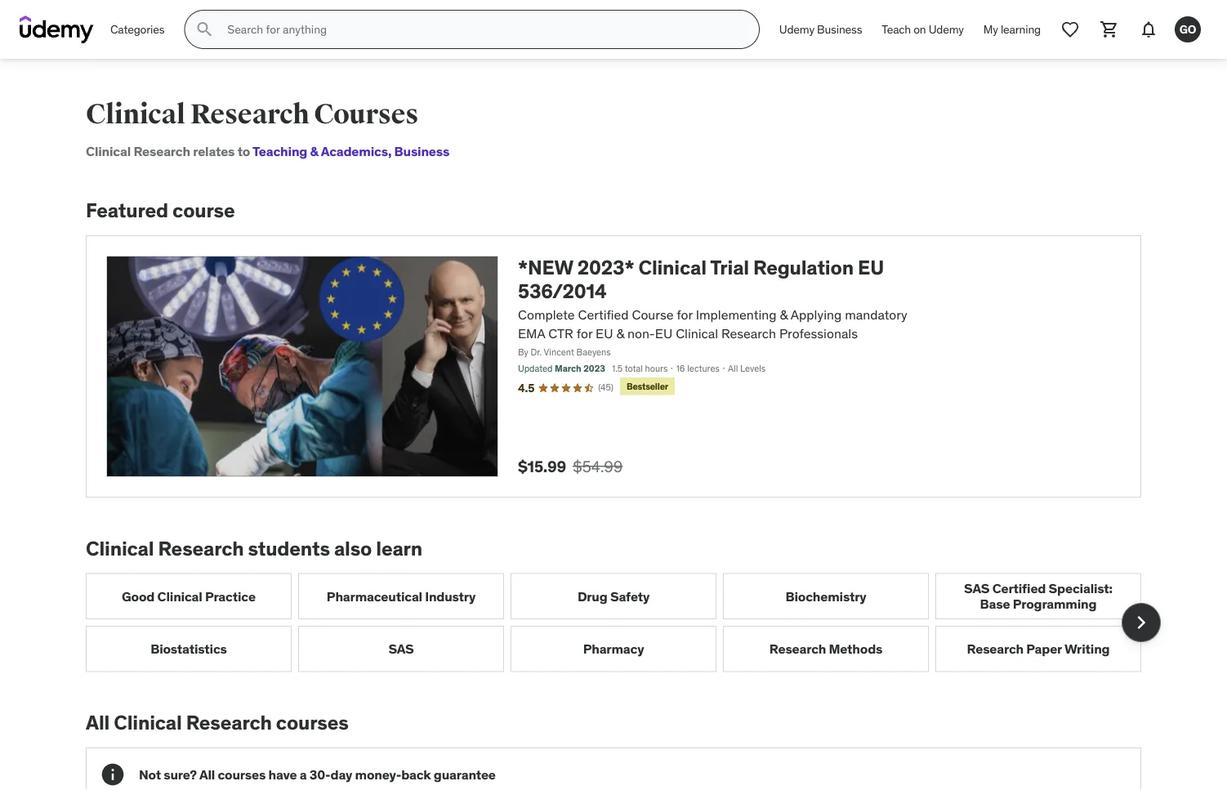Task type: vqa. For each thing, say whether or not it's contained in the screenshot.
All Courses link
no



Task type: locate. For each thing, give the bounding box(es) containing it.
$15.99
[[518, 456, 566, 476]]

sas inside sas certified specialist: base programming
[[965, 580, 990, 597]]

teach on udemy link
[[872, 10, 974, 49]]

0 horizontal spatial all
[[86, 711, 110, 735]]

*new 2023* clinical trial regulation eu 536/2014 complete certified course for implementing & applying mandatory ema ctr for eu & non-eu clinical research professionals by dr. vincent baeyens
[[518, 255, 908, 358]]

0 vertical spatial courses
[[276, 711, 349, 735]]

& right teaching
[[310, 143, 319, 160]]

1 vertical spatial sas
[[389, 641, 414, 657]]

1 horizontal spatial all
[[199, 766, 215, 783]]

good clinical practice link
[[86, 574, 292, 620]]

sas link
[[298, 626, 504, 672]]

1 vertical spatial courses
[[218, 766, 266, 783]]

2 vertical spatial &
[[617, 325, 625, 342]]

0 horizontal spatial eu
[[596, 325, 613, 342]]

1 horizontal spatial udemy
[[929, 22, 964, 37]]

sas certified specialist: base programming link
[[936, 574, 1142, 620]]

certified
[[578, 307, 629, 323], [993, 580, 1046, 597]]

good
[[122, 588, 155, 605]]

2023*
[[578, 255, 635, 280]]

drug safety link
[[511, 574, 717, 620]]

certified inside *new 2023* clinical trial regulation eu 536/2014 complete certified course for implementing & applying mandatory ema ctr for eu & non-eu clinical research professionals by dr. vincent baeyens
[[578, 307, 629, 323]]

not sure? all courses have a 30-day money-back guarantee
[[139, 766, 496, 783]]

0 vertical spatial sas
[[965, 580, 990, 597]]

have
[[268, 766, 297, 783]]

march
[[555, 362, 582, 374]]

research down the "implementing"
[[722, 325, 777, 342]]

0 horizontal spatial courses
[[218, 766, 266, 783]]

research
[[190, 97, 309, 131], [134, 143, 190, 160], [722, 325, 777, 342], [158, 536, 244, 561], [770, 641, 827, 657], [967, 641, 1024, 657], [186, 711, 272, 735]]

1 horizontal spatial sas
[[965, 580, 990, 597]]

1 horizontal spatial &
[[617, 325, 625, 342]]

research up the good clinical practice
[[158, 536, 244, 561]]

categories
[[110, 22, 165, 37]]

536/2014
[[518, 279, 607, 303]]

1 udemy from the left
[[780, 22, 815, 37]]

0 horizontal spatial udemy
[[780, 22, 815, 37]]

for up baeyens
[[577, 325, 593, 342]]

& left the non-
[[617, 325, 625, 342]]

1 horizontal spatial eu
[[655, 325, 673, 342]]

courses
[[276, 711, 349, 735], [218, 766, 266, 783]]

research left the methods at right bottom
[[770, 641, 827, 657]]

mandatory
[[845, 307, 908, 323]]

courses left have
[[218, 766, 266, 783]]

research methods link
[[723, 626, 929, 672]]

business left teach
[[817, 22, 863, 37]]

& left applying
[[780, 307, 788, 323]]

lectures
[[688, 362, 720, 374]]

go link
[[1169, 10, 1208, 49]]

notifications image
[[1139, 20, 1159, 39]]

1 horizontal spatial certified
[[993, 580, 1046, 597]]

0 horizontal spatial &
[[310, 143, 319, 160]]

1.5
[[612, 362, 623, 374]]

next image
[[1129, 610, 1155, 636]]

students
[[248, 536, 330, 561]]

all
[[728, 362, 738, 374], [86, 711, 110, 735], [199, 766, 215, 783]]

featured
[[86, 198, 168, 222]]

2 horizontal spatial &
[[780, 307, 788, 323]]

$15.99 $54.99
[[518, 456, 623, 476]]

1 vertical spatial business
[[394, 143, 450, 160]]

1 horizontal spatial business
[[817, 22, 863, 37]]

eu down course
[[655, 325, 673, 342]]

levels
[[741, 362, 766, 374]]

pharmacy link
[[511, 626, 717, 672]]

to
[[238, 143, 250, 160]]

4.5
[[518, 380, 535, 395]]

wishlist image
[[1061, 20, 1081, 39]]

Search for anything text field
[[224, 16, 740, 43]]

0 vertical spatial for
[[677, 307, 693, 323]]

course
[[632, 307, 674, 323]]

0 vertical spatial business
[[817, 22, 863, 37]]

0 horizontal spatial sas
[[389, 641, 414, 657]]

0 horizontal spatial certified
[[578, 307, 629, 323]]

business down courses
[[394, 143, 450, 160]]

1 horizontal spatial courses
[[276, 711, 349, 735]]

sas for sas certified specialist: base programming
[[965, 580, 990, 597]]

udemy image
[[20, 16, 94, 43]]

sas left programming
[[965, 580, 990, 597]]

2 horizontal spatial all
[[728, 362, 738, 374]]

2023
[[584, 362, 606, 374]]

ctr
[[549, 325, 574, 342]]

sas
[[965, 580, 990, 597], [389, 641, 414, 657]]

0 horizontal spatial business
[[394, 143, 450, 160]]

0 horizontal spatial for
[[577, 325, 593, 342]]

research inside *new 2023* clinical trial regulation eu 536/2014 complete certified course for implementing & applying mandatory ema ctr for eu & non-eu clinical research professionals by dr. vincent baeyens
[[722, 325, 777, 342]]

guarantee
[[434, 766, 496, 783]]

certified up baeyens
[[578, 307, 629, 323]]

clinical inside "carousel" element
[[157, 588, 202, 605]]

$54.99
[[573, 456, 623, 476]]

teach
[[882, 22, 911, 37]]

eu up baeyens
[[596, 325, 613, 342]]

sas down pharmaceutical industry link
[[389, 641, 414, 657]]

eu up the mandatory
[[858, 255, 884, 280]]

&
[[310, 143, 319, 160], [780, 307, 788, 323], [617, 325, 625, 342]]

1 horizontal spatial for
[[677, 307, 693, 323]]

1 vertical spatial all
[[86, 711, 110, 735]]

for right course
[[677, 307, 693, 323]]

academics
[[321, 143, 388, 160]]

trial
[[710, 255, 749, 280]]

16
[[676, 362, 685, 374]]

on
[[914, 22, 926, 37]]

relates
[[193, 143, 235, 160]]

day
[[331, 766, 352, 783]]

courses up not sure? all courses have a 30-day money-back guarantee at the left
[[276, 711, 349, 735]]

categories button
[[101, 10, 174, 49]]

1 vertical spatial for
[[577, 325, 593, 342]]

biochemistry link
[[723, 574, 929, 620]]

research up sure?
[[186, 711, 272, 735]]

0 vertical spatial all
[[728, 362, 738, 374]]

2 vertical spatial all
[[199, 766, 215, 783]]

safety
[[611, 588, 650, 605]]

bestseller
[[627, 381, 669, 392]]

1 vertical spatial certified
[[993, 580, 1046, 597]]

research up to
[[190, 97, 309, 131]]

certified left specialist:
[[993, 580, 1046, 597]]

clinical research relates to teaching & academics business
[[86, 143, 450, 160]]

pharmaceutical industry
[[327, 588, 476, 605]]

pharmacy
[[583, 641, 644, 657]]

clinical
[[86, 97, 185, 131], [86, 143, 131, 160], [639, 255, 707, 280], [676, 325, 719, 342], [86, 536, 154, 561], [157, 588, 202, 605], [114, 711, 182, 735]]

research down the base
[[967, 641, 1024, 657]]

teach on udemy
[[882, 22, 964, 37]]

non-
[[628, 325, 655, 342]]

total
[[625, 362, 643, 374]]

programming
[[1013, 596, 1097, 612]]

courses for all
[[218, 766, 266, 783]]

biostatistics
[[151, 641, 227, 657]]

writing
[[1065, 641, 1110, 657]]

udemy business
[[780, 22, 863, 37]]

16 lectures
[[676, 362, 720, 374]]

0 vertical spatial certified
[[578, 307, 629, 323]]

professionals
[[780, 325, 858, 342]]



Task type: describe. For each thing, give the bounding box(es) containing it.
research methods
[[770, 641, 883, 657]]

drug
[[578, 588, 608, 605]]

*new
[[518, 255, 574, 280]]

hours
[[645, 362, 668, 374]]

1.5 total hours
[[612, 362, 668, 374]]

courses for research
[[276, 711, 349, 735]]

pharmaceutical
[[327, 588, 423, 605]]

my
[[984, 22, 999, 37]]

pharmaceutical industry link
[[298, 574, 504, 620]]

complete
[[518, 307, 575, 323]]

drug safety
[[578, 588, 650, 605]]

applying
[[791, 307, 842, 323]]

baeyens
[[577, 346, 611, 358]]

by
[[518, 346, 529, 358]]

featured course
[[86, 198, 235, 222]]

ema
[[518, 325, 546, 342]]

30-
[[310, 766, 331, 783]]

certified inside sas certified specialist: base programming
[[993, 580, 1046, 597]]

udemy business link
[[770, 10, 872, 49]]

(45)
[[598, 381, 614, 393]]

practice
[[205, 588, 256, 605]]

a
[[300, 766, 307, 783]]

all for all levels
[[728, 362, 738, 374]]

2 horizontal spatial eu
[[858, 255, 884, 280]]

not
[[139, 766, 161, 783]]

specialist:
[[1049, 580, 1113, 597]]

business link
[[388, 143, 450, 160]]

all for all clinical research courses
[[86, 711, 110, 735]]

methods
[[829, 641, 883, 657]]

vincent
[[544, 346, 575, 358]]

sas for sas
[[389, 641, 414, 657]]

learning
[[1001, 22, 1041, 37]]

also
[[334, 536, 372, 561]]

clinical research courses
[[86, 97, 419, 131]]

good clinical practice
[[122, 588, 256, 605]]

courses
[[314, 97, 419, 131]]

teaching & academics link
[[253, 143, 388, 160]]

money-
[[355, 766, 401, 783]]

base
[[981, 596, 1011, 612]]

biochemistry
[[786, 588, 867, 605]]

clinical research students also learn
[[86, 536, 423, 561]]

all clinical research courses
[[86, 711, 349, 735]]

research paper writing link
[[936, 626, 1142, 672]]

teaching
[[253, 143, 307, 160]]

carousel element
[[86, 574, 1161, 672]]

regulation
[[754, 255, 854, 280]]

sure?
[[164, 766, 197, 783]]

learn
[[376, 536, 423, 561]]

biostatistics link
[[86, 626, 292, 672]]

course
[[173, 198, 235, 222]]

0 vertical spatial &
[[310, 143, 319, 160]]

1 vertical spatial &
[[780, 307, 788, 323]]

implementing
[[696, 307, 777, 323]]

my learning
[[984, 22, 1041, 37]]

2 udemy from the left
[[929, 22, 964, 37]]

paper
[[1027, 641, 1062, 657]]

shopping cart with 0 items image
[[1100, 20, 1120, 39]]

back
[[401, 766, 431, 783]]

updated march 2023
[[518, 362, 606, 374]]

submit search image
[[195, 20, 214, 39]]

go
[[1180, 22, 1197, 36]]

all levels
[[728, 362, 766, 374]]

research paper writing
[[967, 641, 1110, 657]]

my learning link
[[974, 10, 1051, 49]]

sas certified specialist: base programming
[[965, 580, 1113, 612]]

research left relates
[[134, 143, 190, 160]]



